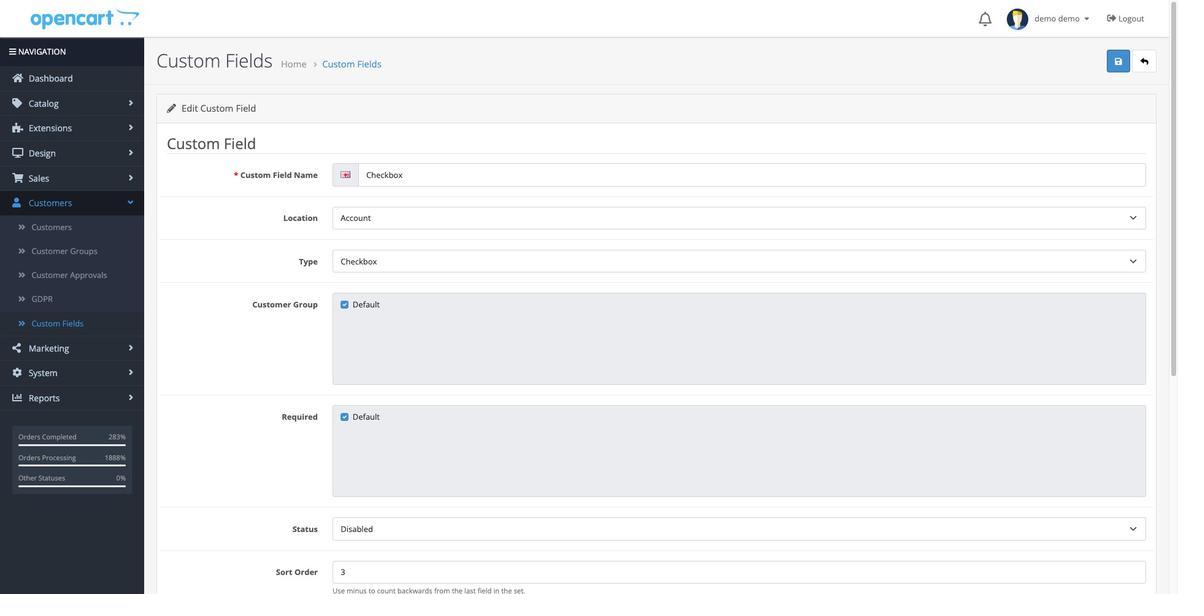 Task type: describe. For each thing, give the bounding box(es) containing it.
bars image
[[9, 48, 16, 56]]

customer groups link
[[0, 239, 144, 263]]

demo demo link
[[1001, 0, 1098, 37]]

field for custom field
[[224, 133, 256, 153]]

0 horizontal spatial custom fields link
[[0, 311, 144, 335]]

design link
[[0, 141, 144, 165]]

order
[[294, 567, 318, 578]]

default for required
[[353, 411, 380, 422]]

custom field name
[[240, 169, 318, 180]]

system
[[26, 367, 58, 379]]

type
[[299, 256, 318, 267]]

1 customers link from the top
[[0, 191, 144, 215]]

home link
[[281, 58, 307, 70]]

orders for orders completed
[[18, 432, 40, 442]]

other
[[18, 473, 37, 482]]

opencart image
[[29, 7, 140, 30]]

logout
[[1119, 13, 1144, 24]]

default checkbox for required
[[341, 413, 349, 421]]

1 demo from the left
[[1035, 13, 1056, 24]]

group
[[293, 299, 318, 310]]

Custom Field Name text field
[[358, 163, 1146, 186]]

tag image
[[12, 98, 23, 108]]

customer approvals
[[32, 269, 107, 281]]

cog image
[[12, 368, 23, 378]]

approvals
[[70, 269, 107, 281]]

2 demo from the left
[[1058, 13, 1080, 24]]

sales link
[[0, 166, 144, 190]]

reports
[[26, 392, 60, 404]]

0 vertical spatial customers
[[26, 197, 72, 209]]

customer group
[[252, 299, 318, 310]]

home
[[281, 58, 307, 70]]

pencil alt image
[[167, 104, 176, 113]]

bell image
[[979, 12, 992, 26]]

sales
[[26, 172, 49, 184]]

customer for customer approvals
[[32, 269, 68, 281]]

Sort Order text field
[[333, 561, 1146, 584]]

0 horizontal spatial fields
[[62, 318, 84, 329]]

gdpr
[[32, 294, 53, 305]]

custom left "name" in the top left of the page
[[240, 169, 271, 180]]

default for customer group
[[353, 299, 380, 310]]

catalog link
[[0, 91, 144, 116]]

edit
[[182, 102, 198, 114]]

puzzle piece image
[[12, 123, 23, 133]]

orders for orders processing
[[18, 453, 40, 462]]

custom right edit
[[200, 102, 233, 114]]

field for custom field name
[[273, 169, 292, 180]]

0%
[[116, 473, 126, 482]]

caret down image
[[1082, 15, 1092, 23]]



Task type: vqa. For each thing, say whether or not it's contained in the screenshot.
Release
no



Task type: locate. For each thing, give the bounding box(es) containing it.
0 horizontal spatial demo
[[1035, 13, 1056, 24]]

2 default from the top
[[353, 411, 380, 422]]

logout link
[[1098, 0, 1157, 37]]

1 vertical spatial default
[[353, 411, 380, 422]]

completed
[[42, 432, 77, 442]]

2 horizontal spatial custom fields
[[322, 58, 381, 70]]

system link
[[0, 361, 144, 385]]

customers down sales
[[26, 197, 72, 209]]

customers up customer groups
[[32, 221, 72, 232]]

edit custom field
[[179, 102, 256, 114]]

field
[[236, 102, 256, 114], [224, 133, 256, 153], [273, 169, 292, 180]]

name
[[294, 169, 318, 180]]

demo right demo demo image
[[1035, 13, 1056, 24]]

sign out alt image
[[1107, 14, 1117, 23]]

customer for customer group
[[252, 299, 291, 310]]

orders completed
[[18, 432, 77, 442]]

0 vertical spatial field
[[236, 102, 256, 114]]

user image
[[12, 198, 23, 208]]

283%
[[109, 432, 126, 442]]

customers link down sales link
[[0, 191, 144, 215]]

reports link
[[0, 386, 144, 410]]

groups
[[70, 245, 98, 256]]

default checkbox right group
[[341, 300, 349, 308]]

customers link up customer groups
[[0, 215, 144, 239]]

2 vertical spatial customer
[[252, 299, 291, 310]]

default
[[353, 299, 380, 310], [353, 411, 380, 422]]

1 horizontal spatial custom fields link
[[322, 58, 381, 70]]

0 horizontal spatial custom fields
[[32, 318, 84, 329]]

2 orders from the top
[[18, 453, 40, 462]]

custom right home link
[[322, 58, 355, 70]]

custom fields for the leftmost custom fields link
[[32, 318, 84, 329]]

demo
[[1035, 13, 1056, 24], [1058, 13, 1080, 24]]

field left "name" in the top left of the page
[[273, 169, 292, 180]]

orders up orders processing
[[18, 432, 40, 442]]

orders processing
[[18, 453, 76, 462]]

1 vertical spatial custom fields link
[[0, 311, 144, 335]]

other statuses
[[18, 473, 65, 482]]

back image
[[1141, 57, 1149, 65]]

0 vertical spatial default checkbox
[[341, 300, 349, 308]]

catalog
[[26, 97, 59, 109]]

custom
[[156, 48, 221, 73], [322, 58, 355, 70], [200, 102, 233, 114], [167, 133, 220, 153], [240, 169, 271, 180], [32, 318, 60, 329]]

custom fields
[[156, 48, 273, 73], [322, 58, 381, 70], [32, 318, 84, 329]]

share alt image
[[12, 343, 23, 353]]

desktop image
[[12, 148, 23, 158]]

1 vertical spatial customers
[[32, 221, 72, 232]]

custom fields up edit custom field
[[156, 48, 273, 73]]

chart bar image
[[12, 393, 23, 402]]

customer for customer groups
[[32, 245, 68, 256]]

marketing
[[26, 342, 69, 354]]

1 default checkbox from the top
[[341, 300, 349, 308]]

home image
[[12, 73, 23, 83]]

demo demo
[[1029, 13, 1082, 24]]

custom down gdpr
[[32, 318, 60, 329]]

0 vertical spatial customer
[[32, 245, 68, 256]]

custom fields for rightmost custom fields link
[[322, 58, 381, 70]]

1888%
[[105, 453, 126, 462]]

custom fields right home link
[[322, 58, 381, 70]]

custom fields link right home link
[[322, 58, 381, 70]]

save image
[[1115, 57, 1122, 65]]

Default checkbox
[[341, 300, 349, 308], [341, 413, 349, 421]]

2 horizontal spatial fields
[[357, 58, 381, 70]]

customer
[[32, 245, 68, 256], [32, 269, 68, 281], [252, 299, 291, 310]]

dashboard link
[[0, 66, 144, 91]]

1 horizontal spatial demo
[[1058, 13, 1080, 24]]

demo demo image
[[1007, 9, 1029, 30]]

custom fields up marketing
[[32, 318, 84, 329]]

fields
[[225, 48, 273, 73], [357, 58, 381, 70], [62, 318, 84, 329]]

statuses
[[39, 473, 65, 482]]

default checkbox for customer group
[[341, 300, 349, 308]]

2 default checkbox from the top
[[341, 413, 349, 421]]

1 vertical spatial default checkbox
[[341, 413, 349, 421]]

custom field
[[167, 133, 256, 153]]

2 customers link from the top
[[0, 215, 144, 239]]

customer groups
[[32, 245, 98, 256]]

0 vertical spatial custom fields link
[[322, 58, 381, 70]]

orders
[[18, 432, 40, 442], [18, 453, 40, 462]]

extensions
[[26, 122, 72, 134]]

0 vertical spatial default
[[353, 299, 380, 310]]

dashboard
[[26, 73, 73, 84]]

default checkbox right required
[[341, 413, 349, 421]]

customer up gdpr
[[32, 269, 68, 281]]

custom fields link
[[322, 58, 381, 70], [0, 311, 144, 335]]

1 default from the top
[[353, 299, 380, 310]]

1 horizontal spatial custom fields
[[156, 48, 273, 73]]

location
[[283, 212, 318, 223]]

1 horizontal spatial fields
[[225, 48, 273, 73]]

english image
[[341, 171, 351, 178]]

2 vertical spatial field
[[273, 169, 292, 180]]

navigation
[[16, 46, 66, 57]]

shopping cart image
[[12, 173, 23, 183]]

orders up the other
[[18, 453, 40, 462]]

sort order
[[276, 567, 318, 578]]

customers
[[26, 197, 72, 209], [32, 221, 72, 232]]

customer left group
[[252, 299, 291, 310]]

custom down edit
[[167, 133, 220, 153]]

sort
[[276, 567, 292, 578]]

1 vertical spatial orders
[[18, 453, 40, 462]]

required
[[282, 411, 318, 422]]

1 vertical spatial field
[[224, 133, 256, 153]]

field down edit custom field
[[224, 133, 256, 153]]

custom up edit
[[156, 48, 221, 73]]

1 orders from the top
[[18, 432, 40, 442]]

customer up customer approvals
[[32, 245, 68, 256]]

0 vertical spatial orders
[[18, 432, 40, 442]]

design
[[26, 147, 56, 159]]

customers link
[[0, 191, 144, 215], [0, 215, 144, 239]]

custom fields link up marketing link
[[0, 311, 144, 335]]

marketing link
[[0, 336, 144, 360]]

status
[[293, 523, 318, 534]]

extensions link
[[0, 116, 144, 141]]

processing
[[42, 453, 76, 462]]

customer approvals link
[[0, 263, 144, 287]]

gdpr link
[[0, 287, 144, 311]]

1 vertical spatial customer
[[32, 269, 68, 281]]

field up "custom field"
[[236, 102, 256, 114]]

demo left caret down icon
[[1058, 13, 1080, 24]]



